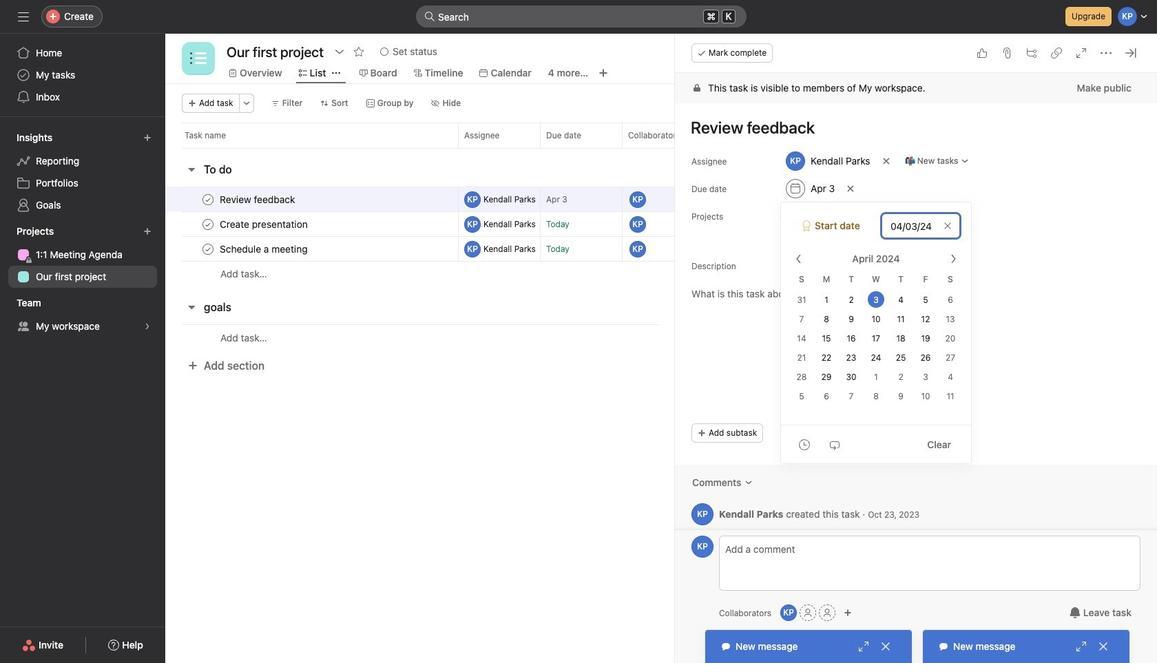 Task type: locate. For each thing, give the bounding box(es) containing it.
tab actions image
[[332, 69, 340, 77]]

close image
[[880, 641, 891, 652], [1098, 641, 1109, 652]]

full screen image
[[1076, 48, 1087, 59]]

close image for expand new message image
[[880, 641, 891, 652]]

mark complete checkbox inside create presentation cell
[[200, 216, 216, 232]]

mark complete checkbox inside review feedback cell
[[200, 191, 216, 208]]

expand new message image
[[1076, 641, 1087, 652]]

comments image
[[744, 479, 753, 487]]

open user profile image
[[692, 504, 714, 526], [692, 536, 714, 558]]

0 vertical spatial mark complete checkbox
[[200, 191, 216, 208]]

task name text field for create presentation cell
[[217, 217, 312, 231]]

main content
[[675, 73, 1157, 543]]

1 vertical spatial collapse task list for this group image
[[186, 302, 197, 313]]

add or remove collaborators image
[[781, 605, 797, 621], [844, 609, 852, 617]]

mark complete checkbox inside schedule a meeting cell
[[200, 241, 216, 257]]

2 collapse task list for this group image from the top
[[186, 302, 197, 313]]

row
[[165, 123, 941, 148], [182, 147, 909, 149], [165, 186, 926, 213], [165, 210, 926, 238], [165, 235, 926, 263], [165, 261, 926, 287], [165, 324, 926, 351]]

2 mark complete checkbox from the top
[[200, 216, 216, 232]]

1 vertical spatial mark complete checkbox
[[200, 216, 216, 232]]

create presentation cell
[[165, 211, 458, 237]]

close image right expand new message image
[[880, 641, 891, 652]]

Task name text field
[[217, 193, 299, 206], [217, 217, 312, 231]]

0 vertical spatial task name text field
[[217, 193, 299, 206]]

1 vertical spatial mark complete image
[[200, 241, 216, 257]]

collapse task list for this group image
[[186, 164, 197, 175], [186, 302, 197, 313]]

task name text field inside create presentation cell
[[217, 217, 312, 231]]

0 vertical spatial collapse task list for this group image
[[186, 164, 197, 175]]

clear due date image
[[847, 185, 855, 193]]

mark complete image for task name text field
[[200, 241, 216, 257]]

mark complete image
[[200, 191, 216, 208]]

1 vertical spatial task name text field
[[217, 217, 312, 231]]

None field
[[416, 6, 747, 28]]

close image for expand new message icon on the right of the page
[[1098, 641, 1109, 652]]

1 task name text field from the top
[[217, 193, 299, 206]]

add subtask image
[[1026, 48, 1037, 59]]

Mark complete checkbox
[[200, 191, 216, 208], [200, 216, 216, 232], [200, 241, 216, 257]]

1 horizontal spatial close image
[[1098, 641, 1109, 652]]

more actions image
[[242, 99, 251, 107]]

2 close image from the left
[[1098, 641, 1109, 652]]

task name text field for review feedback cell
[[217, 193, 299, 206]]

list image
[[190, 50, 207, 67]]

2 open user profile image from the top
[[692, 536, 714, 558]]

0 horizontal spatial close image
[[880, 641, 891, 652]]

attachments: add a file to this task, review feedback image
[[1002, 48, 1013, 59]]

0 vertical spatial open user profile image
[[692, 504, 714, 526]]

task name text field inside review feedback cell
[[217, 193, 299, 206]]

review feedback cell
[[165, 187, 458, 212]]

expand new message image
[[858, 641, 869, 652]]

2 mark complete image from the top
[[200, 241, 216, 257]]

2 vertical spatial mark complete checkbox
[[200, 241, 216, 257]]

mark complete image inside schedule a meeting cell
[[200, 241, 216, 257]]

mark complete image
[[200, 216, 216, 232], [200, 241, 216, 257]]

copy task link image
[[1051, 48, 1062, 59]]

previous month image
[[794, 254, 805, 265]]

clear due date image
[[944, 222, 952, 230]]

mark complete checkbox for task name text box inside the create presentation cell
[[200, 216, 216, 232]]

more actions for this task image
[[1101, 48, 1112, 59]]

2 task name text field from the top
[[217, 217, 312, 231]]

1 close image from the left
[[880, 641, 891, 652]]

1 mark complete checkbox from the top
[[200, 191, 216, 208]]

1 vertical spatial open user profile image
[[692, 536, 714, 558]]

3 mark complete checkbox from the top
[[200, 241, 216, 257]]

1 mark complete image from the top
[[200, 216, 216, 232]]

1 open user profile image from the top
[[692, 504, 714, 526]]

remove image
[[920, 212, 931, 223]]

None text field
[[223, 39, 327, 64]]

mark complete image inside create presentation cell
[[200, 216, 216, 232]]

close image right expand new message icon on the right of the page
[[1098, 641, 1109, 652]]

0 vertical spatial mark complete image
[[200, 216, 216, 232]]

teams element
[[0, 291, 165, 340]]



Task type: describe. For each thing, give the bounding box(es) containing it.
prominent image
[[424, 11, 435, 22]]

close details image
[[1126, 48, 1137, 59]]

Task name text field
[[217, 242, 312, 256]]

mark complete image for task name text box inside the create presentation cell
[[200, 216, 216, 232]]

add to starred image
[[353, 46, 364, 57]]

global element
[[0, 34, 165, 116]]

review feedback dialog
[[675, 34, 1157, 663]]

new project or portfolio image
[[143, 227, 152, 236]]

schedule a meeting cell
[[165, 236, 458, 262]]

set to repeat image
[[829, 439, 840, 450]]

add time image
[[799, 439, 810, 450]]

1 collapse task list for this group image from the top
[[186, 164, 197, 175]]

new insights image
[[143, 134, 152, 142]]

0 likes. click to like this task image
[[977, 48, 988, 59]]

Task Name text field
[[682, 112, 1141, 143]]

Due date text field
[[882, 214, 960, 238]]

1 horizontal spatial add or remove collaborators image
[[844, 609, 852, 617]]

projects element
[[0, 219, 165, 291]]

mark complete checkbox for task name text field
[[200, 241, 216, 257]]

mark complete checkbox for task name text box within the review feedback cell
[[200, 191, 216, 208]]

remove assignee image
[[882, 157, 890, 165]]

next month image
[[948, 254, 959, 265]]

see details, my workspace image
[[143, 322, 152, 331]]

show options image
[[334, 46, 345, 57]]

hide sidebar image
[[18, 11, 29, 22]]

add tab image
[[598, 68, 609, 79]]

header to do tree grid
[[165, 186, 926, 287]]

0 horizontal spatial add or remove collaborators image
[[781, 605, 797, 621]]

insights element
[[0, 125, 165, 219]]

Search tasks, projects, and more text field
[[416, 6, 747, 28]]



Task type: vqa. For each thing, say whether or not it's contained in the screenshot.
'Add tab' image
yes



